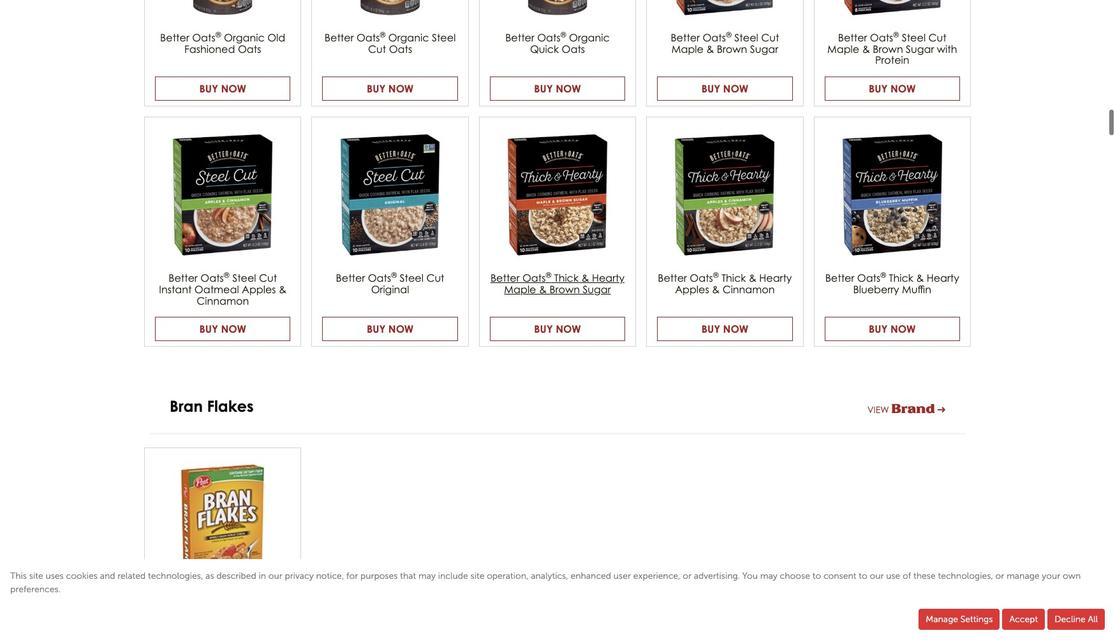 Task type: vqa. For each thing, say whether or not it's contained in the screenshot.
Preheat
no



Task type: locate. For each thing, give the bounding box(es) containing it.
1 apples from the left
[[242, 283, 276, 296]]

1 horizontal spatial to
[[859, 571, 868, 582]]

or
[[683, 571, 692, 582], [996, 571, 1005, 582]]

buy now down original
[[367, 323, 414, 336]]

1 thick from the left
[[554, 272, 579, 285]]

organic quick oats package image
[[480, 0, 636, 33]]

® for thick & hearty maple & brown sugar
[[546, 271, 552, 280]]

buy down organic steel cut oats
[[367, 82, 386, 95]]

thick & hearty maple & brown sugar
[[504, 272, 625, 296]]

buy now link down protein
[[825, 77, 960, 101]]

1 horizontal spatial maple
[[672, 43, 704, 55]]

0 horizontal spatial hearty
[[592, 272, 625, 285]]

may right that
[[419, 571, 436, 582]]

now for organic steel cut oats
[[389, 82, 414, 95]]

now for thick & hearty maple & brown sugar
[[556, 323, 581, 336]]

better oats ® for steel cut instant oatmeal apples & cinnamon
[[169, 271, 230, 285]]

0 horizontal spatial to
[[813, 571, 821, 582]]

1 horizontal spatial thick
[[722, 272, 746, 285]]

decline
[[1055, 615, 1086, 625]]

1 horizontal spatial site
[[471, 571, 485, 582]]

oats for steel cut maple & brown sugar
[[703, 31, 726, 44]]

now down organic quick oats
[[556, 82, 581, 95]]

hearty inside thick & hearty maple & brown sugar
[[592, 272, 625, 285]]

0 horizontal spatial technologies,
[[148, 571, 203, 582]]

® for thick & hearty blueberry muffin
[[881, 271, 887, 280]]

now down 'muffin'
[[891, 323, 916, 336]]

buy down blueberry
[[869, 323, 888, 336]]

sugar inside the steel cut maple & brown sugar
[[750, 43, 779, 55]]

technologies,
[[148, 571, 203, 582], [938, 571, 994, 582]]

now for thick & hearty apples & cinnamon
[[723, 323, 749, 336]]

apples
[[242, 283, 276, 296], [675, 283, 709, 296]]

that
[[400, 571, 416, 582]]

now down protein
[[891, 82, 916, 95]]

buy now link down quick
[[490, 77, 626, 101]]

0 horizontal spatial cinnamon
[[197, 295, 249, 307]]

thick inside 'thick & hearty apples & cinnamon'
[[722, 272, 746, 285]]

1 horizontal spatial organic
[[389, 31, 429, 44]]

buy now link down 'steel cut instant oatmeal apples & cinnamon'
[[155, 317, 291, 342]]

& inside thick & hearty blueberry muffin
[[917, 272, 924, 285]]

® for steel cut original
[[391, 271, 397, 280]]

organic old fashioned oats
[[184, 31, 285, 55]]

organic steel cut oats
[[368, 31, 456, 55]]

0 horizontal spatial apples
[[242, 283, 276, 296]]

better
[[160, 31, 189, 44], [325, 31, 354, 44], [506, 31, 535, 44], [671, 31, 700, 44], [838, 31, 868, 44], [169, 272, 198, 285], [336, 272, 365, 285], [491, 272, 520, 285], [658, 272, 687, 285], [826, 272, 855, 285]]

oatmeal
[[195, 283, 239, 296]]

steel inside the steel cut maple & brown sugar
[[735, 31, 759, 44]]

& inside the steel cut maple & brown sugar
[[707, 43, 714, 55]]

may
[[419, 571, 436, 582], [761, 571, 778, 582]]

buy now link down thick & hearty maple & brown sugar
[[490, 317, 626, 342]]

buy now for thick & hearty apples & cinnamon
[[702, 323, 749, 336]]

buy now
[[199, 82, 246, 95], [367, 82, 414, 95], [534, 82, 581, 95], [702, 82, 749, 95], [869, 82, 916, 95], [199, 323, 246, 336], [367, 323, 414, 336], [534, 323, 581, 336], [702, 323, 749, 336], [869, 323, 916, 336]]

buy
[[199, 82, 218, 95], [367, 82, 386, 95], [534, 82, 553, 95], [702, 82, 721, 95], [869, 82, 888, 95], [199, 323, 218, 336], [367, 323, 386, 336], [534, 323, 553, 336], [702, 323, 721, 336], [869, 323, 888, 336]]

buy down thick & hearty maple & brown sugar
[[534, 323, 553, 336]]

buy now link down organic steel cut oats
[[323, 77, 458, 101]]

buy for thick & hearty apples & cinnamon
[[702, 323, 721, 336]]

steel inside 'steel cut original'
[[400, 272, 424, 285]]

buy down original
[[367, 323, 386, 336]]

fashioned
[[184, 43, 235, 55]]

now
[[221, 82, 246, 95], [389, 82, 414, 95], [556, 82, 581, 95], [723, 82, 749, 95], [891, 82, 916, 95], [221, 323, 246, 336], [389, 323, 414, 336], [556, 323, 581, 336], [723, 323, 749, 336], [891, 323, 916, 336]]

analytics,
[[531, 571, 568, 582]]

sugar inside thick & hearty maple & brown sugar
[[583, 283, 611, 296]]

buy for steel cut maple & brown sugar
[[702, 82, 721, 95]]

muffin
[[902, 283, 932, 296]]

cut inside the steel cut maple & brown sugar
[[761, 31, 779, 44]]

of
[[903, 571, 911, 582]]

long arrow right image
[[938, 407, 946, 416]]

organic for oats
[[569, 31, 610, 44]]

buy now down fashioned
[[199, 82, 246, 95]]

oats for organic quick oats
[[537, 31, 561, 44]]

1 horizontal spatial apples
[[675, 283, 709, 296]]

maple for steel cut maple & brown sugar with protein
[[828, 43, 860, 55]]

blueberry
[[854, 283, 900, 296]]

& inside 'steel cut instant oatmeal apples & cinnamon'
[[279, 283, 287, 296]]

technologies, left "as"
[[148, 571, 203, 582]]

now down the steel cut maple & brown sugar
[[723, 82, 749, 95]]

buy now down thick & hearty maple & brown sugar
[[534, 323, 581, 336]]

brown inside steel cut maple & brown sugar with protein
[[873, 43, 903, 55]]

buy down 'thick & hearty apples & cinnamon'
[[702, 323, 721, 336]]

buy now down 'thick & hearty apples & cinnamon'
[[702, 323, 749, 336]]

brown for steel cut maple & brown sugar
[[717, 43, 748, 55]]

better oats ® for organic quick oats
[[506, 30, 566, 44]]

maple inside steel cut maple & brown sugar with protein
[[828, 43, 860, 55]]

buy down quick
[[534, 82, 553, 95]]

® for thick & hearty apples & cinnamon
[[713, 271, 719, 280]]

brown for steel cut maple & brown sugar with protein
[[873, 43, 903, 55]]

1 hearty from the left
[[592, 272, 625, 285]]

hearty inside 'thick & hearty apples & cinnamon'
[[760, 272, 792, 285]]

steel
[[432, 31, 456, 44], [735, 31, 759, 44], [902, 31, 926, 44], [232, 272, 256, 285], [400, 272, 424, 285]]

1 technologies, from the left
[[148, 571, 203, 582]]

accept
[[1010, 615, 1038, 625]]

better for thick & hearty maple & brown sugar
[[491, 272, 520, 285]]

®
[[215, 30, 221, 40], [380, 30, 386, 40], [561, 30, 566, 40], [726, 30, 732, 40], [894, 30, 899, 40], [224, 271, 230, 280], [391, 271, 397, 280], [546, 271, 552, 280], [713, 271, 719, 280], [881, 271, 887, 280]]

thick inside thick & hearty maple & brown sugar
[[554, 272, 579, 285]]

better oats ® for thick & hearty apples & cinnamon
[[658, 271, 719, 285]]

brown inside thick & hearty maple & brown sugar
[[550, 283, 580, 296]]

buy now down the steel cut maple & brown sugar
[[702, 82, 749, 95]]

1 or from the left
[[683, 571, 692, 582]]

2 site from the left
[[471, 571, 485, 582]]

0 horizontal spatial thick
[[554, 272, 579, 285]]

bran flakes cereal box image
[[145, 448, 301, 604]]

2 apples from the left
[[675, 283, 709, 296]]

to right choose
[[813, 571, 821, 582]]

oats for thick & hearty maple & brown sugar
[[523, 272, 546, 285]]

better for steel cut maple & brown sugar
[[671, 31, 700, 44]]

steel cut original
[[371, 272, 445, 296]]

& inside steel cut maple & brown sugar with protein
[[863, 43, 870, 55]]

user
[[614, 571, 631, 582]]

oats for steel cut maple & brown sugar with protein
[[870, 31, 894, 44]]

oats inside organic steel cut oats
[[389, 43, 412, 55]]

may right you
[[761, 571, 778, 582]]

oats for thick & hearty apples & cinnamon
[[690, 272, 713, 285]]

steel inside 'steel cut instant oatmeal apples & cinnamon'
[[232, 272, 256, 285]]

cut inside 'steel cut original'
[[427, 272, 445, 285]]

® for organic old fashioned oats
[[215, 30, 221, 40]]

buy now link for thick & hearty blueberry muffin
[[825, 317, 960, 342]]

or left advertising.
[[683, 571, 692, 582]]

oats for steel cut original
[[368, 272, 391, 285]]

hearty for brown
[[592, 272, 625, 285]]

0 horizontal spatial or
[[683, 571, 692, 582]]

1 horizontal spatial hearty
[[760, 272, 792, 285]]

organic old fashioned oats package image
[[145, 0, 301, 33]]

organic quick oats
[[530, 31, 610, 55]]

0 horizontal spatial may
[[419, 571, 436, 582]]

2 technologies, from the left
[[938, 571, 994, 582]]

site right include
[[471, 571, 485, 582]]

,
[[342, 571, 344, 582]]

decline all
[[1055, 615, 1098, 625]]

steel inside organic steel cut oats
[[432, 31, 456, 44]]

apples inside 'steel cut instant oatmeal apples & cinnamon'
[[242, 283, 276, 296]]

buy for steel cut instant oatmeal apples & cinnamon
[[199, 323, 218, 336]]

buy for steel cut original
[[367, 323, 386, 336]]

0 horizontal spatial sugar
[[583, 283, 611, 296]]

buy down the steel cut maple & brown sugar
[[702, 82, 721, 95]]

buy now link down fashioned
[[155, 77, 291, 101]]

steel inside steel cut maple & brown sugar with protein
[[902, 31, 926, 44]]

buy for organic old fashioned oats
[[199, 82, 218, 95]]

now down 'thick & hearty apples & cinnamon'
[[723, 323, 749, 336]]

oats inside organic old fashioned oats
[[238, 43, 261, 55]]

2 horizontal spatial organic
[[569, 31, 610, 44]]

organic inside organic old fashioned oats
[[224, 31, 265, 44]]

now down organic old fashioned oats in the left top of the page
[[221, 82, 246, 95]]

technologies, right these
[[938, 571, 994, 582]]

packaging of better oats thick and hearty apples and cinnamon image
[[647, 117, 803, 273]]

2 horizontal spatial thick
[[889, 272, 914, 285]]

buy now down protein
[[869, 82, 916, 95]]

now down original
[[389, 323, 414, 336]]

hearty
[[592, 272, 625, 285], [760, 272, 792, 285], [927, 272, 960, 285]]

buy now link
[[155, 77, 291, 101], [323, 77, 458, 101], [490, 77, 626, 101], [657, 77, 793, 101], [825, 77, 960, 101], [155, 317, 291, 342], [323, 317, 458, 342], [490, 317, 626, 342], [657, 317, 793, 342], [825, 317, 960, 342]]

to left our at the right of page
[[859, 571, 868, 582]]

® for steel cut maple & brown sugar with protein
[[894, 30, 899, 40]]

1 horizontal spatial may
[[761, 571, 778, 582]]

sugar
[[750, 43, 779, 55], [906, 43, 935, 55], [583, 283, 611, 296]]

1 horizontal spatial brown
[[717, 43, 748, 55]]

0 horizontal spatial organic
[[224, 31, 265, 44]]

3 thick from the left
[[889, 272, 914, 285]]

maple
[[672, 43, 704, 55], [828, 43, 860, 55], [504, 283, 536, 296]]

steel for steel cut maple & brown sugar
[[735, 31, 759, 44]]

brown inside the steel cut maple & brown sugar
[[717, 43, 748, 55]]

better oats ®
[[160, 30, 221, 44], [325, 30, 386, 44], [506, 30, 566, 44], [671, 30, 732, 44], [838, 30, 899, 44], [169, 271, 230, 285], [336, 271, 397, 285], [491, 271, 552, 285], [658, 271, 719, 285], [826, 271, 887, 285]]

cut
[[761, 31, 779, 44], [929, 31, 947, 44], [368, 43, 386, 55], [259, 272, 277, 285], [427, 272, 445, 285]]

1 horizontal spatial or
[[996, 571, 1005, 582]]

organic for fashioned
[[224, 31, 265, 44]]

oats for organic steel cut oats
[[357, 31, 380, 44]]

buy down protein
[[869, 82, 888, 95]]

buy now link down the steel cut maple & brown sugar
[[657, 77, 793, 101]]

buy now link for thick & hearty apples & cinnamon
[[657, 317, 793, 342]]

now down organic steel cut oats
[[389, 82, 414, 95]]

buy now link down blueberry
[[825, 317, 960, 342]]

1 horizontal spatial technologies,
[[938, 571, 994, 582]]

better oats ® for thick & hearty maple & brown sugar
[[491, 271, 552, 285]]

advertising.
[[694, 571, 740, 582]]

quick
[[530, 43, 559, 55]]

or left manage
[[996, 571, 1005, 582]]

steel cut instant oatmeal apples & cinnamon
[[159, 272, 287, 307]]

1 horizontal spatial sugar
[[750, 43, 779, 55]]

cut inside steel cut maple & brown sugar with protein
[[929, 31, 947, 44]]

2 thick from the left
[[722, 272, 746, 285]]

buy now down blueberry
[[869, 323, 916, 336]]

you
[[743, 571, 758, 582]]

organic inside organic quick oats
[[569, 31, 610, 44]]

brown
[[717, 43, 748, 55], [873, 43, 903, 55], [550, 283, 580, 296]]

consent
[[824, 571, 857, 582]]

steel for steel cut instant oatmeal apples & cinnamon
[[232, 272, 256, 285]]

2 horizontal spatial maple
[[828, 43, 860, 55]]

now for thick & hearty blueberry muffin
[[891, 323, 916, 336]]

buy for organic steel cut oats
[[367, 82, 386, 95]]

cut for steel cut instant oatmeal apples & cinnamon
[[259, 272, 277, 285]]

2 horizontal spatial sugar
[[906, 43, 935, 55]]

described
[[217, 571, 256, 582]]

buy now down organic steel cut oats
[[367, 82, 414, 95]]

oats for steel cut instant oatmeal apples & cinnamon
[[201, 272, 224, 285]]

packaging of better oats thick and hearty maple brown sugar image
[[480, 117, 636, 273]]

sugar inside steel cut maple & brown sugar with protein
[[906, 43, 935, 55]]

original
[[371, 283, 409, 296]]

include
[[438, 571, 468, 582]]

buy down fashioned
[[199, 82, 218, 95]]

2 hearty from the left
[[760, 272, 792, 285]]

in our
[[259, 571, 283, 582]]

1 horizontal spatial cinnamon
[[723, 283, 775, 296]]

3 hearty from the left
[[927, 272, 960, 285]]

cinnamon
[[723, 283, 775, 296], [197, 295, 249, 307]]

organic for cut
[[389, 31, 429, 44]]

buy now link down 'thick & hearty apples & cinnamon'
[[657, 317, 793, 342]]

to
[[813, 571, 821, 582], [859, 571, 868, 582]]

your
[[1042, 571, 1061, 582]]

&
[[707, 43, 714, 55], [863, 43, 870, 55], [582, 272, 589, 285], [749, 272, 757, 285], [917, 272, 924, 285], [279, 283, 287, 296], [539, 283, 547, 296], [712, 283, 720, 296]]

buy now link for steel cut maple & brown sugar
[[657, 77, 793, 101]]

2 organic from the left
[[389, 31, 429, 44]]

buy now for organic quick oats
[[534, 82, 581, 95]]

organic inside organic steel cut oats
[[389, 31, 429, 44]]

better oats ® for organic steel cut oats
[[325, 30, 386, 44]]

maple inside the steel cut maple & brown sugar
[[672, 43, 704, 55]]

now down thick & hearty maple & brown sugar
[[556, 323, 581, 336]]

use
[[887, 571, 901, 582]]

accept button
[[1003, 609, 1045, 631]]

1 organic from the left
[[224, 31, 265, 44]]

buy now down quick
[[534, 82, 581, 95]]

now for steel cut original
[[389, 323, 414, 336]]

buy for organic quick oats
[[534, 82, 553, 95]]

thick
[[554, 272, 579, 285], [722, 272, 746, 285], [889, 272, 914, 285]]

2 horizontal spatial hearty
[[927, 272, 960, 285]]

cut inside 'steel cut instant oatmeal apples & cinnamon'
[[259, 272, 277, 285]]

own
[[1063, 571, 1081, 582]]

protein
[[876, 54, 910, 67]]

0 horizontal spatial brown
[[550, 283, 580, 296]]

3 organic from the left
[[569, 31, 610, 44]]

now for steel cut instant oatmeal apples & cinnamon
[[221, 323, 246, 336]]

site up preferences.
[[29, 571, 43, 582]]

thick & hearty apples & cinnamon
[[675, 272, 792, 296]]

buy now link down original
[[323, 317, 458, 342]]

organic
[[224, 31, 265, 44], [389, 31, 429, 44], [569, 31, 610, 44]]

buy down oatmeal
[[199, 323, 218, 336]]

0 horizontal spatial maple
[[504, 283, 536, 296]]

oats
[[192, 31, 215, 44], [357, 31, 380, 44], [537, 31, 561, 44], [703, 31, 726, 44], [870, 31, 894, 44], [238, 43, 261, 55], [389, 43, 412, 55], [562, 43, 585, 55], [201, 272, 224, 285], [368, 272, 391, 285], [523, 272, 546, 285], [690, 272, 713, 285], [858, 272, 881, 285]]

better oats ® for thick & hearty blueberry muffin
[[826, 271, 887, 285]]

now down 'steel cut instant oatmeal apples & cinnamon'
[[221, 323, 246, 336]]

buy now down 'steel cut instant oatmeal apples & cinnamon'
[[199, 323, 246, 336]]

manage settings button
[[919, 609, 1000, 631]]

related
[[118, 571, 146, 582]]

0 horizontal spatial site
[[29, 571, 43, 582]]

bran
[[170, 397, 203, 416]]

2 horizontal spatial brown
[[873, 43, 903, 55]]

better oats ® for steel cut maple & brown sugar with protein
[[838, 30, 899, 44]]

now for organic quick oats
[[556, 82, 581, 95]]

buy now link for organic steel cut oats
[[323, 77, 458, 101]]

cinnamon inside 'steel cut instant oatmeal apples & cinnamon'
[[197, 295, 249, 307]]

better oats ® for steel cut original
[[336, 271, 397, 285]]

purposes
[[361, 571, 398, 582]]

2 to from the left
[[859, 571, 868, 582]]

chevron up image
[[1076, 608, 1085, 618]]

manage
[[1007, 571, 1040, 582]]

site
[[29, 571, 43, 582], [471, 571, 485, 582]]

buy now for steel cut maple & brown sugar
[[702, 82, 749, 95]]



Task type: describe. For each thing, give the bounding box(es) containing it.
manage settings
[[926, 615, 993, 625]]

this
[[10, 571, 27, 582]]

site inside , for purposes that may include site operation, analytics, enhanced user experience, or advertising. you may choose to consent to our use of these technologies, or manage your own preferences.
[[471, 571, 485, 582]]

better for organic old fashioned oats
[[160, 31, 189, 44]]

buy for thick & hearty blueberry muffin
[[869, 323, 888, 336]]

uses
[[46, 571, 64, 582]]

these
[[914, 571, 936, 582]]

decline all button
[[1048, 609, 1105, 631]]

apples inside 'thick & hearty apples & cinnamon'
[[675, 283, 709, 296]]

buy now for organic old fashioned oats
[[199, 82, 246, 95]]

thick inside thick & hearty blueberry muffin
[[889, 272, 914, 285]]

® for steel cut maple & brown sugar
[[726, 30, 732, 40]]

steel cut maple & brown sugar
[[672, 31, 779, 55]]

better for organic steel cut oats
[[325, 31, 354, 44]]

bran flakes
[[170, 397, 254, 416]]

now for steel cut maple & brown sugar
[[723, 82, 749, 95]]

steel cut maple & brown sugar with protein
[[828, 31, 958, 67]]

buy now link for thick & hearty maple & brown sugar
[[490, 317, 626, 342]]

packaging of better oats steel cut maple & brown sugar with protein image
[[815, 0, 971, 33]]

oats for thick & hearty blueberry muffin
[[858, 272, 881, 285]]

settings
[[961, 615, 993, 625]]

better oats ® for organic old fashioned oats
[[160, 30, 221, 44]]

® for steel cut instant oatmeal apples & cinnamon
[[224, 271, 230, 280]]

buy now for steel cut maple & brown sugar with protein
[[869, 82, 916, 95]]

privacy notice
[[285, 571, 342, 582]]

preferences.
[[10, 585, 61, 595]]

thick & hearty blueberry muffin
[[854, 272, 960, 296]]

buy now for organic steel cut oats
[[367, 82, 414, 95]]

cut for steel cut maple & brown sugar with protein
[[929, 31, 947, 44]]

now for steel cut maple & brown sugar with protein
[[891, 82, 916, 95]]

view
[[868, 405, 889, 416]]

buy now for thick & hearty blueberry muffin
[[869, 323, 916, 336]]

better for steel cut maple & brown sugar with protein
[[838, 31, 868, 44]]

thick for cinnamon
[[722, 272, 746, 285]]

now for organic old fashioned oats
[[221, 82, 246, 95]]

buy now link for steel cut maple & brown sugar with protein
[[825, 77, 960, 101]]

manage
[[926, 615, 959, 625]]

steel for steel cut original
[[400, 272, 424, 285]]

packaging of better oats steel cut original image
[[312, 117, 468, 273]]

2 or from the left
[[996, 571, 1005, 582]]

hearty inside thick & hearty blueberry muffin
[[927, 272, 960, 285]]

buy now link for steel cut original
[[323, 317, 458, 342]]

® for organic quick oats
[[561, 30, 566, 40]]

oats inside organic quick oats
[[562, 43, 585, 55]]

better oats ® for steel cut maple & brown sugar
[[671, 30, 732, 44]]

with
[[937, 43, 958, 55]]

instant
[[159, 283, 192, 296]]

cut for steel cut maple & brown sugar
[[761, 31, 779, 44]]

technologies, inside , for purposes that may include site operation, analytics, enhanced user experience, or advertising. you may choose to consent to our use of these technologies, or manage your own preferences.
[[938, 571, 994, 582]]

better for steel cut instant oatmeal apples & cinnamon
[[169, 272, 198, 285]]

packaging of better oats steel cut maple & brown sugar image
[[647, 0, 803, 33]]

organic steel cut oats package image
[[312, 0, 468, 33]]

this site uses cookies and related technologies, as described in our privacy notice
[[10, 571, 342, 582]]

buy now link for steel cut instant oatmeal apples & cinnamon
[[155, 317, 291, 342]]

buy for thick & hearty maple & brown sugar
[[534, 323, 553, 336]]

buy for steel cut maple & brown sugar with protein
[[869, 82, 888, 95]]

, for purposes that may include site operation, analytics, enhanced user experience, or advertising. you may choose to consent to our use of these technologies, or manage your own preferences.
[[10, 571, 1081, 595]]

buy now for thick & hearty maple & brown sugar
[[534, 323, 581, 336]]

cut inside organic steel cut oats
[[368, 43, 386, 55]]

sugar for steel cut maple & brown sugar
[[750, 43, 779, 55]]

as
[[206, 571, 214, 582]]

enhanced
[[571, 571, 611, 582]]

experience,
[[634, 571, 681, 582]]

flakes
[[207, 397, 254, 416]]

thick for brown
[[554, 272, 579, 285]]

view brand
[[868, 402, 935, 416]]

buy now link for organic quick oats
[[490, 77, 626, 101]]

privacy notice link
[[285, 571, 342, 582]]

1 to from the left
[[813, 571, 821, 582]]

1 site from the left
[[29, 571, 43, 582]]

better for steel cut original
[[336, 272, 365, 285]]

for
[[347, 571, 358, 582]]

2 may from the left
[[761, 571, 778, 582]]

and
[[100, 571, 115, 582]]

better for thick & hearty blueberry muffin
[[826, 272, 855, 285]]

buy now for steel cut original
[[367, 323, 414, 336]]

packaging of better oats thick and hearty blueberry muffin image
[[815, 117, 971, 273]]

® for organic steel cut oats
[[380, 30, 386, 40]]

buy now for steel cut instant oatmeal apples & cinnamon
[[199, 323, 246, 336]]

sugar for steel cut maple & brown sugar with protein
[[906, 43, 935, 55]]

brand
[[892, 402, 935, 416]]

operation,
[[487, 571, 529, 582]]

maple for steel cut maple & brown sugar
[[672, 43, 704, 55]]

maple inside thick & hearty maple & brown sugar
[[504, 283, 536, 296]]

old
[[268, 31, 285, 44]]

all
[[1088, 615, 1098, 625]]

hearty for cinnamon
[[760, 272, 792, 285]]

choose
[[780, 571, 810, 582]]

our
[[870, 571, 884, 582]]

buy now link for organic old fashioned oats
[[155, 77, 291, 101]]

better for thick & hearty apples & cinnamon
[[658, 272, 687, 285]]

1 may from the left
[[419, 571, 436, 582]]

steel for steel cut maple & brown sugar with protein
[[902, 31, 926, 44]]

cookies
[[66, 571, 98, 582]]

better for organic quick oats
[[506, 31, 535, 44]]

cinnamon inside 'thick & hearty apples & cinnamon'
[[723, 283, 775, 296]]

better oats steel cut instant oatmeal apples & cinnamon product packaging image
[[145, 117, 301, 273]]

oats for organic old fashioned oats
[[192, 31, 215, 44]]

cut for steel cut original
[[427, 272, 445, 285]]



